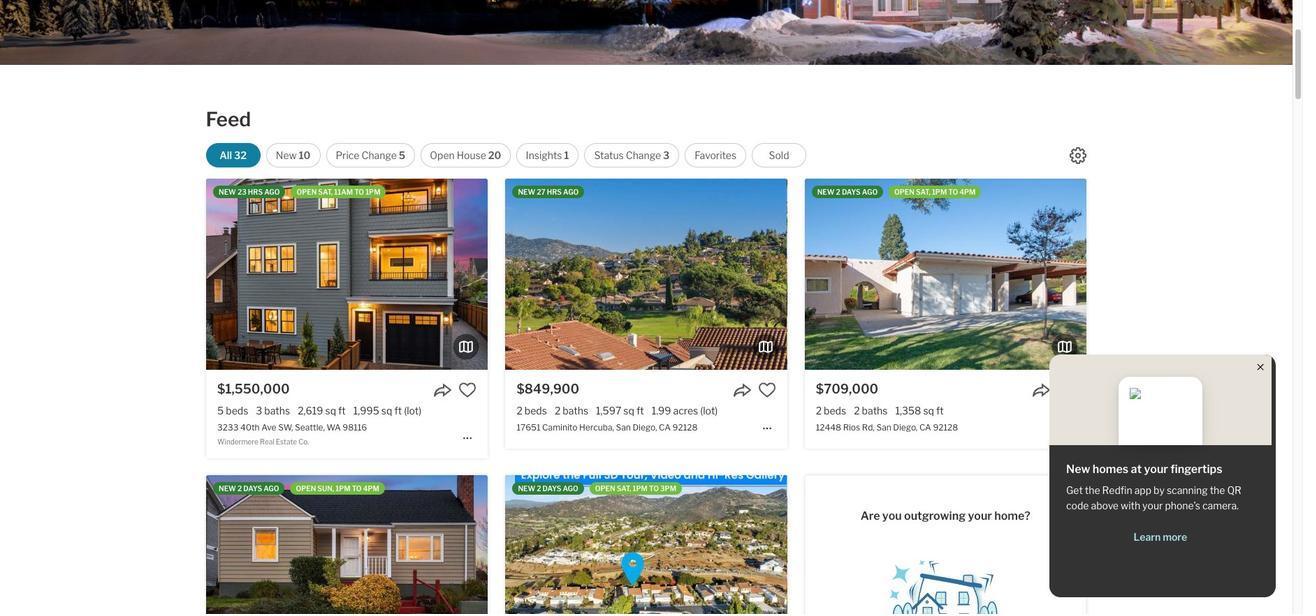 Task type: describe. For each thing, give the bounding box(es) containing it.
1 photo of 17427 port marnock dr, poway, ca 92064 image from the left
[[224, 476, 506, 615]]

ago down caminito
[[563, 485, 578, 493]]

ago for $1,550,000
[[264, 188, 280, 196]]

ft for 1,597 sq ft
[[636, 405, 644, 417]]

open
[[430, 150, 455, 161]]

1 photo of 12448 rios rd, san diego, ca 92128 image from the left
[[523, 179, 805, 370]]

4pm for open sun, 1pm to 4pm
[[363, 485, 379, 493]]

11am
[[334, 188, 353, 196]]

ca for 12448 rios rd, san diego, ca 92128
[[919, 423, 931, 433]]

3233 40th ave sw, seattle, wa 98116 windermere real estate co.
[[217, 423, 367, 447]]

days for open sat, 1pm to 4pm
[[842, 188, 861, 196]]

new 2 days ago for open sun, 1pm to 4pm
[[219, 485, 279, 493]]

ago down real
[[264, 485, 279, 493]]

3 photo of 3233 40th ave sw, seattle, wa 98116 image from the left
[[488, 179, 769, 370]]

2 photo of 17651 caminito hercuba, san diego, ca 92128 image from the left
[[505, 179, 787, 370]]

beds for $1,550,000
[[226, 405, 248, 417]]

favorite button image for $1,550,000
[[458, 382, 477, 400]]

1pm for open sun, 1pm to 4pm
[[336, 485, 350, 493]]

3 beds from the left
[[824, 405, 846, 417]]

sq for 1,358
[[923, 405, 934, 417]]

status change 3
[[594, 150, 670, 161]]

with
[[1121, 500, 1140, 512]]

option group containing all
[[206, 143, 806, 168]]

baths for $849,900
[[563, 405, 588, 417]]

windermere
[[217, 438, 258, 447]]

12448
[[816, 423, 841, 433]]

to for open sun, 1pm to 4pm
[[352, 485, 362, 493]]

2 photo of 17427 port marnock dr, poway, ca 92064 image from the left
[[505, 476, 787, 615]]

ft for 2,619 sq ft
[[338, 405, 346, 417]]

insights 1
[[526, 150, 569, 161]]

an image of a house image
[[876, 550, 1015, 615]]

new for $849,900
[[518, 188, 535, 196]]

new for $1,550,000
[[219, 188, 236, 196]]

wa
[[327, 423, 341, 433]]

open sun, 1pm to 4pm
[[296, 485, 379, 493]]

3pm
[[660, 485, 676, 493]]

5 beds
[[217, 405, 248, 417]]

17651
[[517, 423, 540, 433]]

20
[[488, 150, 501, 161]]

Sold radio
[[752, 143, 806, 168]]

your for home?
[[968, 510, 992, 523]]

Price Change radio
[[326, 143, 415, 168]]

favorites
[[695, 150, 737, 161]]

1 photo of 4048 55th ave sw, seattle, wa 98116 image from the left
[[0, 476, 206, 615]]

all 32
[[220, 150, 247, 161]]

0 horizontal spatial 3
[[256, 405, 262, 417]]

New radio
[[266, 143, 320, 168]]

hrs for $1,550,000
[[248, 188, 263, 196]]

5 inside price change 'radio'
[[399, 150, 405, 161]]

app
[[1134, 485, 1152, 497]]

price
[[336, 150, 359, 161]]

1 vertical spatial 5
[[217, 405, 224, 417]]

Insights radio
[[516, 143, 579, 168]]

27
[[537, 188, 545, 196]]

get the redfin app by scanning the qr code above with your phone's camera.
[[1066, 485, 1242, 512]]

caminito
[[542, 423, 577, 433]]

1 photo of 17651 caminito hercuba, san diego, ca 92128 image from the left
[[224, 179, 506, 370]]

hrs for $849,900
[[547, 188, 562, 196]]

1,597
[[596, 405, 621, 417]]

outgrowing
[[904, 510, 966, 523]]

get
[[1066, 485, 1083, 497]]

days for open sat, 1pm to 3pm
[[543, 485, 561, 493]]

by
[[1154, 485, 1165, 497]]

open for open sat, 1pm to 3pm
[[595, 485, 615, 493]]

beds for $849,900
[[525, 405, 547, 417]]

1pm for open sat, 1pm to 3pm
[[633, 485, 648, 493]]

favorite button image for $849,900
[[758, 382, 776, 400]]

sq for 1,995
[[381, 405, 392, 417]]

1,358
[[895, 405, 921, 417]]

3 photo of 4048 55th ave sw, seattle, wa 98116 image from the left
[[488, 476, 769, 615]]

are you outgrowing your home?
[[861, 510, 1030, 523]]

2 beds for 1,597 sq ft
[[517, 405, 547, 417]]

price change 5
[[336, 150, 405, 161]]

open sat, 11am to 1pm
[[297, 188, 380, 196]]

sat, for $1,550,000
[[318, 188, 333, 196]]

rios
[[843, 423, 860, 433]]

1.99 acres (lot)
[[652, 405, 718, 417]]

sw,
[[278, 423, 293, 433]]

days for open sun, 1pm to 4pm
[[243, 485, 262, 493]]

diego, for hercuba,
[[633, 423, 657, 433]]

2 photo of 12448 rios rd, san diego, ca 92128 image from the left
[[805, 179, 1086, 370]]

at
[[1131, 463, 1142, 477]]

17651 caminito hercuba, san diego, ca 92128
[[517, 423, 698, 433]]

1.99
[[652, 405, 671, 417]]

ca for 17651 caminito hercuba, san diego, ca 92128
[[659, 423, 671, 433]]

code
[[1066, 500, 1089, 512]]

new 27 hrs ago
[[518, 188, 579, 196]]

san for rd,
[[876, 423, 891, 433]]

phone's
[[1165, 500, 1200, 512]]

ft for 1,995 sq ft (lot)
[[394, 405, 402, 417]]

ave
[[261, 423, 276, 433]]

new for new 10
[[276, 150, 297, 161]]

open house 20
[[430, 150, 501, 161]]

1
[[564, 150, 569, 161]]

camera.
[[1203, 500, 1239, 512]]

sq for 2,619
[[325, 405, 336, 417]]

new 10
[[276, 150, 310, 161]]

$1,550,000
[[217, 382, 290, 397]]

to for open sat, 1pm to 4pm
[[948, 188, 958, 196]]

2,619 sq ft
[[298, 405, 346, 417]]

new 2 days ago for open sat, 1pm to 4pm
[[817, 188, 878, 196]]

1,995 sq ft (lot)
[[353, 405, 421, 417]]

Status Change radio
[[584, 143, 679, 168]]

new 2 days ago for open sat, 1pm to 3pm
[[518, 485, 578, 493]]

sun,
[[317, 485, 334, 493]]

ft for 1,358 sq ft
[[936, 405, 944, 417]]

baths for $1,550,000
[[264, 405, 290, 417]]

1 the from the left
[[1085, 485, 1100, 497]]

Favorites radio
[[685, 143, 746, 168]]

1 horizontal spatial sat,
[[617, 485, 631, 493]]

3233
[[217, 423, 239, 433]]

qr
[[1227, 485, 1242, 497]]

open for open sun, 1pm to 4pm
[[296, 485, 316, 493]]

23
[[237, 188, 246, 196]]



Task type: vqa. For each thing, say whether or not it's contained in the screenshot.
OPEN corresponding to OPEN SAT, 11AM TO 1PM
yes



Task type: locate. For each thing, give the bounding box(es) containing it.
0 horizontal spatial new
[[276, 150, 297, 161]]

1 san from the left
[[616, 423, 631, 433]]

1pm for open sat, 1pm to 4pm
[[932, 188, 947, 196]]

diego,
[[633, 423, 657, 433], [893, 423, 918, 433]]

your left home?
[[968, 510, 992, 523]]

2,619
[[298, 405, 323, 417]]

2 2 beds from the left
[[816, 405, 846, 417]]

redfin
[[1102, 485, 1132, 497]]

92128 down 1,358 sq ft
[[933, 423, 958, 433]]

1 horizontal spatial 4pm
[[960, 188, 976, 196]]

ago right 23
[[264, 188, 280, 196]]

1,358 sq ft
[[895, 405, 944, 417]]

favorite button checkbox
[[458, 382, 477, 400], [758, 382, 776, 400]]

photo of 17427 port marnock dr, poway, ca 92064 image
[[224, 476, 506, 615], [505, 476, 787, 615], [787, 476, 1069, 615]]

homes
[[1093, 463, 1129, 477]]

2 horizontal spatial baths
[[862, 405, 888, 417]]

3 photo of 17651 caminito hercuba, san diego, ca 92128 image from the left
[[787, 179, 1069, 370]]

baths up caminito
[[563, 405, 588, 417]]

2 the from the left
[[1210, 485, 1225, 497]]

sq for 1,597
[[623, 405, 634, 417]]

1 vertical spatial 4pm
[[363, 485, 379, 493]]

40th
[[240, 423, 260, 433]]

2 2 baths from the left
[[854, 405, 888, 417]]

1 horizontal spatial diego,
[[893, 423, 918, 433]]

new 23 hrs ago
[[219, 188, 280, 196]]

ago for $709,000
[[862, 188, 878, 196]]

98116
[[343, 423, 367, 433]]

2 baths for 1,358 sq ft
[[854, 405, 888, 417]]

1 2 beds from the left
[[517, 405, 547, 417]]

1 horizontal spatial favorite button checkbox
[[758, 382, 776, 400]]

real
[[260, 438, 274, 447]]

san right rd,
[[876, 423, 891, 433]]

scanning
[[1167, 485, 1208, 497]]

0 vertical spatial 4pm
[[960, 188, 976, 196]]

2 baths
[[555, 405, 588, 417], [854, 405, 888, 417]]

ft right the 1,358
[[936, 405, 944, 417]]

$849,900
[[517, 382, 579, 397]]

1 horizontal spatial 2 beds
[[816, 405, 846, 417]]

2
[[836, 188, 840, 196], [517, 405, 522, 417], [555, 405, 561, 417], [816, 405, 822, 417], [854, 405, 860, 417], [237, 485, 242, 493], [537, 485, 541, 493]]

new 2 days ago
[[817, 188, 878, 196], [219, 485, 279, 493], [518, 485, 578, 493]]

4pm for open sat, 1pm to 4pm
[[960, 188, 976, 196]]

app install qr code image
[[1130, 388, 1191, 435]]

the
[[1085, 485, 1100, 497], [1210, 485, 1225, 497]]

new homes at your fingertips
[[1066, 463, 1222, 477]]

diego, down '1.99'
[[633, 423, 657, 433]]

2 beds up 12448
[[816, 405, 846, 417]]

2 beds up 17651
[[517, 405, 547, 417]]

2 baths for 1,597 sq ft
[[555, 405, 588, 417]]

2 photo of 3233 40th ave sw, seattle, wa 98116 image from the left
[[206, 179, 488, 370]]

your
[[1144, 463, 1168, 477], [1142, 500, 1163, 512], [968, 510, 992, 523]]

photo of 4048 55th ave sw, seattle, wa 98116 image
[[0, 476, 206, 615], [206, 476, 488, 615], [488, 476, 769, 615]]

are
[[861, 510, 880, 523]]

new
[[276, 150, 297, 161], [1066, 463, 1090, 477]]

0 horizontal spatial 5
[[217, 405, 224, 417]]

1 baths from the left
[[264, 405, 290, 417]]

all
[[220, 150, 232, 161]]

sat, for $709,000
[[916, 188, 931, 196]]

2 baths up rd,
[[854, 405, 888, 417]]

new for new homes at your fingertips
[[1066, 463, 1090, 477]]

92128 for 17651 caminito hercuba, san diego, ca 92128
[[673, 423, 698, 433]]

to
[[354, 188, 364, 196], [948, 188, 958, 196], [352, 485, 362, 493], [649, 485, 659, 493]]

diego, down the 1,358
[[893, 423, 918, 433]]

0 horizontal spatial days
[[243, 485, 262, 493]]

favorite button checkbox for $1,550,000
[[458, 382, 477, 400]]

2 horizontal spatial days
[[842, 188, 861, 196]]

favorite button checkbox for $849,900
[[758, 382, 776, 400]]

1 ca from the left
[[659, 423, 671, 433]]

2 horizontal spatial sat,
[[916, 188, 931, 196]]

12448 rios rd, san diego, ca 92128
[[816, 423, 958, 433]]

baths up rd,
[[862, 405, 888, 417]]

2 baths from the left
[[563, 405, 588, 417]]

2 ca from the left
[[919, 423, 931, 433]]

change
[[362, 150, 397, 161], [626, 150, 661, 161]]

open sat, 1pm to 4pm
[[894, 188, 976, 196]]

to for open sat, 11am to 1pm
[[354, 188, 364, 196]]

1 2 baths from the left
[[555, 405, 588, 417]]

2 sq from the left
[[381, 405, 392, 417]]

2 hrs from the left
[[547, 188, 562, 196]]

4 sq from the left
[[923, 405, 934, 417]]

ca down '1.99'
[[659, 423, 671, 433]]

to for open sat, 1pm to 3pm
[[649, 485, 659, 493]]

3 sq from the left
[[623, 405, 634, 417]]

ft right 1,995
[[394, 405, 402, 417]]

2 ft from the left
[[394, 405, 402, 417]]

1,597 sq ft
[[596, 405, 644, 417]]

estate
[[276, 438, 297, 447]]

2 beds
[[517, 405, 547, 417], [816, 405, 846, 417]]

1 horizontal spatial 5
[[399, 150, 405, 161]]

beds up 17651
[[525, 405, 547, 417]]

more
[[1163, 532, 1187, 544]]

0 horizontal spatial 2 beds
[[517, 405, 547, 417]]

1 horizontal spatial ca
[[919, 423, 931, 433]]

2 baths up caminito
[[555, 405, 588, 417]]

1 horizontal spatial (lot)
[[700, 405, 718, 417]]

1 horizontal spatial san
[[876, 423, 891, 433]]

0 horizontal spatial san
[[616, 423, 631, 433]]

san
[[616, 423, 631, 433], [876, 423, 891, 433]]

1 horizontal spatial beds
[[525, 405, 547, 417]]

0 horizontal spatial favorite button checkbox
[[458, 382, 477, 400]]

option group
[[206, 143, 806, 168]]

1 diego, from the left
[[633, 423, 657, 433]]

hrs right the 27
[[547, 188, 562, 196]]

san for hercuba,
[[616, 423, 631, 433]]

open sat, 1pm to 3pm
[[595, 485, 676, 493]]

$709,000
[[816, 382, 878, 397]]

2 san from the left
[[876, 423, 891, 433]]

1 horizontal spatial the
[[1210, 485, 1225, 497]]

2 horizontal spatial new 2 days ago
[[817, 188, 878, 196]]

house
[[457, 150, 486, 161]]

sold
[[769, 150, 789, 161]]

your for fingertips
[[1144, 463, 1168, 477]]

0 horizontal spatial beds
[[226, 405, 248, 417]]

san down 1,597 sq ft
[[616, 423, 631, 433]]

2 horizontal spatial beds
[[824, 405, 846, 417]]

3 baths from the left
[[862, 405, 888, 417]]

sq up wa
[[325, 405, 336, 417]]

change for 3
[[626, 150, 661, 161]]

seattle,
[[295, 423, 325, 433]]

1 horizontal spatial 2 baths
[[854, 405, 888, 417]]

0 horizontal spatial (lot)
[[404, 405, 421, 417]]

new inside option
[[276, 150, 297, 161]]

diego, for rd,
[[893, 423, 918, 433]]

0 vertical spatial new
[[276, 150, 297, 161]]

ago left 'open sat, 1pm to 4pm'
[[862, 188, 878, 196]]

2 (lot) from the left
[[700, 405, 718, 417]]

open for open sat, 11am to 1pm
[[297, 188, 317, 196]]

2 diego, from the left
[[893, 423, 918, 433]]

1 horizontal spatial favorite button image
[[758, 382, 776, 400]]

1 (lot) from the left
[[404, 405, 421, 417]]

92128 down 1.99 acres (lot)
[[673, 423, 698, 433]]

1 favorite button checkbox from the left
[[458, 382, 477, 400]]

2 change from the left
[[626, 150, 661, 161]]

hrs right 23
[[248, 188, 263, 196]]

1 92128 from the left
[[673, 423, 698, 433]]

learn more
[[1134, 532, 1187, 544]]

(lot)
[[404, 405, 421, 417], [700, 405, 718, 417]]

1 ft from the left
[[338, 405, 346, 417]]

0 horizontal spatial sat,
[[318, 188, 333, 196]]

learn more link
[[1066, 531, 1255, 544]]

fingertips
[[1171, 463, 1222, 477]]

3 inside the status change 'radio'
[[663, 150, 670, 161]]

10
[[299, 150, 310, 161]]

new up 'get'
[[1066, 463, 1090, 477]]

1 sq from the left
[[325, 405, 336, 417]]

change right status
[[626, 150, 661, 161]]

0 horizontal spatial hrs
[[248, 188, 263, 196]]

0 horizontal spatial 4pm
[[363, 485, 379, 493]]

change right price
[[362, 150, 397, 161]]

sat,
[[318, 188, 333, 196], [916, 188, 931, 196], [617, 485, 631, 493]]

2 92128 from the left
[[933, 423, 958, 433]]

92128 for 12448 rios rd, san diego, ca 92128
[[933, 423, 958, 433]]

1 vertical spatial 3
[[256, 405, 262, 417]]

3 ft from the left
[[636, 405, 644, 417]]

1 photo of 3233 40th ave sw, seattle, wa 98116 image from the left
[[0, 179, 206, 370]]

1 hrs from the left
[[248, 188, 263, 196]]

favorite button image
[[458, 382, 477, 400], [758, 382, 776, 400]]

5
[[399, 150, 405, 161], [217, 405, 224, 417]]

sq right the 1,358
[[923, 405, 934, 417]]

1 horizontal spatial 3
[[663, 150, 670, 161]]

0 horizontal spatial favorite button image
[[458, 382, 477, 400]]

your inside get the redfin app by scanning the qr code above with your phone's camera.
[[1142, 500, 1163, 512]]

photo of 17651 caminito hercuba, san diego, ca 92128 image
[[224, 179, 506, 370], [505, 179, 787, 370], [787, 179, 1069, 370]]

2 beds from the left
[[525, 405, 547, 417]]

ca
[[659, 423, 671, 433], [919, 423, 931, 433]]

2 photo of 4048 55th ave sw, seattle, wa 98116 image from the left
[[206, 476, 488, 615]]

5 left the open
[[399, 150, 405, 161]]

sq right the 1,597 in the bottom of the page
[[623, 405, 634, 417]]

status
[[594, 150, 624, 161]]

0 horizontal spatial baths
[[264, 405, 290, 417]]

you
[[882, 510, 902, 523]]

ago right the 27
[[563, 188, 579, 196]]

2 favorite button image from the left
[[758, 382, 776, 400]]

baths up ave
[[264, 405, 290, 417]]

ft up wa
[[338, 405, 346, 417]]

photo of 12448 rios rd, san diego, ca 92128 image
[[523, 179, 805, 370], [805, 179, 1086, 370], [1086, 179, 1303, 370]]

0 horizontal spatial new 2 days ago
[[219, 485, 279, 493]]

home?
[[994, 510, 1030, 523]]

3 photo of 12448 rios rd, san diego, ca 92128 image from the left
[[1086, 179, 1303, 370]]

1 vertical spatial new
[[1066, 463, 1090, 477]]

0 horizontal spatial diego,
[[633, 423, 657, 433]]

0 horizontal spatial change
[[362, 150, 397, 161]]

3 left favorites
[[663, 150, 670, 161]]

3
[[663, 150, 670, 161], [256, 405, 262, 417]]

photo of 3233 40th ave sw, seattle, wa 98116 image
[[0, 179, 206, 370], [206, 179, 488, 370], [488, 179, 769, 370]]

1 beds from the left
[[226, 405, 248, 417]]

1 horizontal spatial 92128
[[933, 423, 958, 433]]

the right 'get'
[[1085, 485, 1100, 497]]

(lot) right the acres
[[700, 405, 718, 417]]

insights
[[526, 150, 562, 161]]

(lot) right 1,995
[[404, 405, 421, 417]]

1 change from the left
[[362, 150, 397, 161]]

beds up 12448
[[824, 405, 846, 417]]

beds up "3233"
[[226, 405, 248, 417]]

above
[[1091, 500, 1119, 512]]

the up camera.
[[1210, 485, 1225, 497]]

your down by
[[1142, 500, 1163, 512]]

0 vertical spatial 5
[[399, 150, 405, 161]]

sq right 1,995
[[381, 405, 392, 417]]

your right at
[[1144, 463, 1168, 477]]

1 horizontal spatial baths
[[563, 405, 588, 417]]

All radio
[[206, 143, 260, 168]]

open for open sat, 1pm to 4pm
[[894, 188, 915, 196]]

ft left '1.99'
[[636, 405, 644, 417]]

5 up "3233"
[[217, 405, 224, 417]]

2 beds for 1,358 sq ft
[[816, 405, 846, 417]]

learn
[[1134, 532, 1161, 544]]

baths
[[264, 405, 290, 417], [563, 405, 588, 417], [862, 405, 888, 417]]

Open House radio
[[421, 143, 511, 168]]

1 horizontal spatial days
[[543, 485, 561, 493]]

ago
[[264, 188, 280, 196], [563, 188, 579, 196], [862, 188, 878, 196], [264, 485, 279, 493], [563, 485, 578, 493]]

0 horizontal spatial the
[[1085, 485, 1100, 497]]

32
[[234, 150, 247, 161]]

new
[[219, 188, 236, 196], [518, 188, 535, 196], [817, 188, 835, 196], [219, 485, 236, 493], [518, 485, 535, 493]]

change for 5
[[362, 150, 397, 161]]

feed
[[206, 108, 251, 131]]

1 horizontal spatial new 2 days ago
[[518, 485, 578, 493]]

2 favorite button checkbox from the left
[[758, 382, 776, 400]]

hercuba,
[[579, 423, 614, 433]]

new left the 10
[[276, 150, 297, 161]]

0 horizontal spatial ca
[[659, 423, 671, 433]]

3 up 40th
[[256, 405, 262, 417]]

sq
[[325, 405, 336, 417], [381, 405, 392, 417], [623, 405, 634, 417], [923, 405, 934, 417]]

days
[[842, 188, 861, 196], [243, 485, 262, 493], [543, 485, 561, 493]]

ago for $849,900
[[563, 188, 579, 196]]

1 horizontal spatial change
[[626, 150, 661, 161]]

3 photo of 17427 port marnock dr, poway, ca 92064 image from the left
[[787, 476, 1069, 615]]

0 horizontal spatial 92128
[[673, 423, 698, 433]]

ca down 1,358 sq ft
[[919, 423, 931, 433]]

1,995
[[353, 405, 379, 417]]

0 horizontal spatial 2 baths
[[555, 405, 588, 417]]

4pm
[[960, 188, 976, 196], [363, 485, 379, 493]]

rd,
[[862, 423, 875, 433]]

new for $709,000
[[817, 188, 835, 196]]

3 baths
[[256, 405, 290, 417]]

92128
[[673, 423, 698, 433], [933, 423, 958, 433]]

1 horizontal spatial hrs
[[547, 188, 562, 196]]

hrs
[[248, 188, 263, 196], [547, 188, 562, 196]]

co.
[[298, 438, 309, 447]]

4 ft from the left
[[936, 405, 944, 417]]

acres
[[673, 405, 698, 417]]

1 favorite button image from the left
[[458, 382, 477, 400]]

1 horizontal spatial new
[[1066, 463, 1090, 477]]

0 vertical spatial 3
[[663, 150, 670, 161]]



